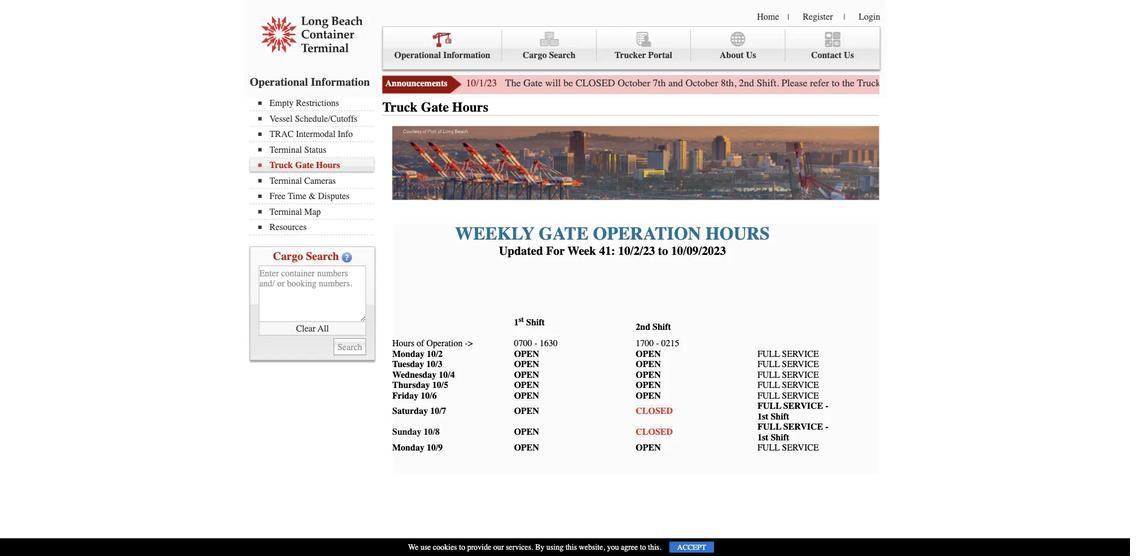 Task type: locate. For each thing, give the bounding box(es) containing it.
updated
[[499, 244, 543, 258]]

1 vertical spatial closed
[[636, 406, 673, 417]]

operational inside menu bar
[[395, 50, 441, 60]]

agree
[[621, 544, 638, 553]]

1630
[[540, 339, 558, 349]]

2 monday from the top
[[393, 443, 425, 453]]

october
[[618, 77, 651, 89], [686, 77, 719, 89]]

0 vertical spatial shift
[[653, 322, 672, 332]]

information up restrictions
[[311, 75, 370, 88]]

0 vertical spatial cargo search
[[523, 50, 576, 60]]

full service
[[758, 349, 819, 359], [758, 359, 819, 370], [758, 370, 819, 380], [758, 380, 819, 391], [758, 443, 819, 453]]

0 vertical spatial cargo
[[523, 50, 547, 60]]

0 vertical spatial monday
[[393, 349, 425, 359]]

10/5
[[433, 380, 449, 391]]

2 vertical spatial terminal
[[270, 207, 302, 217]]

5 full service from the top
[[758, 443, 819, 453]]

1 horizontal spatial truck
[[383, 100, 418, 115]]

trac intermodal info link
[[258, 129, 374, 140]]

0 vertical spatial terminal
[[270, 145, 302, 155]]

sunday
[[393, 427, 422, 438]]

to left this.
[[640, 544, 647, 553]]

further
[[989, 77, 1016, 89]]

us right contact at the right top of the page
[[845, 50, 855, 60]]

0 horizontal spatial search
[[306, 250, 339, 263]]

1 us from the left
[[747, 50, 757, 60]]

10/2
[[427, 349, 443, 359]]

service for 10/4
[[782, 370, 819, 380]]

4 full service from the top
[[758, 380, 819, 391]]

2nd up the 1700
[[636, 322, 651, 332]]

10/6
[[421, 391, 437, 401]]

0 horizontal spatial truck
[[270, 160, 293, 171]]

| left the login
[[844, 12, 846, 21]]

operational information link
[[383, 30, 503, 62]]

0 vertical spatial menu bar
[[383, 26, 881, 70]]

operational information up announcements
[[395, 50, 491, 60]]

gate down announcements
[[421, 100, 449, 115]]

cookies
[[433, 544, 457, 553]]

information
[[444, 50, 491, 60], [311, 75, 370, 88]]

1 vertical spatial operational
[[250, 75, 308, 88]]

gate down status
[[295, 160, 314, 171]]

5 full from the top
[[758, 391, 780, 401]]

terminal down trac
[[270, 145, 302, 155]]

0 horizontal spatial information
[[311, 75, 370, 88]]

weekly
[[455, 223, 535, 244]]

terminal
[[270, 145, 302, 155], [270, 176, 302, 186], [270, 207, 302, 217]]

us for about us
[[747, 50, 757, 60]]

1st for 10/7
[[758, 412, 769, 422]]

full service - 1st shift for 10/7
[[758, 401, 829, 422]]

1 full service from the top
[[758, 349, 819, 359]]

cargo search down resources link
[[273, 250, 339, 263]]

the
[[843, 77, 855, 89], [1082, 77, 1094, 89]]

2 vertical spatial truck
[[270, 160, 293, 171]]

shift for saturday 10/7
[[771, 412, 790, 422]]

shift.
[[757, 77, 780, 89]]

0 horizontal spatial cargo search
[[273, 250, 339, 263]]

0 horizontal spatial us
[[747, 50, 757, 60]]

search down resources link
[[306, 250, 339, 263]]

this
[[566, 544, 577, 553]]

0 vertical spatial operational
[[395, 50, 441, 60]]

| right home link
[[788, 12, 790, 21]]

1 horizontal spatial cargo
[[523, 50, 547, 60]]

operational information up empty restrictions link
[[250, 75, 370, 88]]

cargo up will
[[523, 50, 547, 60]]

1 vertical spatial truck
[[383, 100, 418, 115]]

1 horizontal spatial search
[[549, 50, 576, 60]]

0 horizontal spatial operational information
[[250, 75, 370, 88]]

1 vertical spatial 2nd
[[636, 322, 651, 332]]

41:
[[600, 244, 616, 258]]

1 horizontal spatial |
[[844, 12, 846, 21]]

2 1st from the top
[[758, 433, 769, 443]]

0 vertical spatial 1st
[[758, 412, 769, 422]]

about us
[[720, 50, 757, 60]]

8th,
[[721, 77, 737, 89]]

trucker portal link
[[597, 30, 691, 62]]

1 the from the left
[[843, 77, 855, 89]]

us right about
[[747, 50, 757, 60]]

1 horizontal spatial for
[[1068, 77, 1079, 89]]

2 october from the left
[[686, 77, 719, 89]]

hours down 10/1/23
[[452, 100, 489, 115]]

1 horizontal spatial menu bar
[[383, 26, 881, 70]]

1 vertical spatial terminal
[[270, 176, 302, 186]]

10/1/23
[[466, 77, 497, 89]]

search up be
[[549, 50, 576, 60]]

2 us from the left
[[845, 50, 855, 60]]

cameras
[[304, 176, 336, 186]]

full
[[758, 349, 780, 359], [758, 359, 780, 370], [758, 370, 780, 380], [758, 380, 780, 391], [758, 391, 780, 401], [758, 401, 782, 412], [758, 422, 782, 433], [758, 443, 780, 453]]

will
[[545, 77, 561, 89]]

search
[[549, 50, 576, 60], [306, 250, 339, 263]]

sunday 10/8
[[393, 427, 440, 438]]

1 horizontal spatial 2nd
[[739, 77, 755, 89]]

cargo down resources
[[273, 250, 303, 263]]

by
[[536, 544, 545, 553]]

gate
[[524, 77, 543, 89], [884, 77, 903, 89], [421, 100, 449, 115], [295, 160, 314, 171]]

1 vertical spatial cargo search
[[273, 250, 339, 263]]

operational up empty at top left
[[250, 75, 308, 88]]

cargo
[[523, 50, 547, 60], [273, 250, 303, 263]]

menu bar containing operational information
[[383, 26, 881, 70]]

week
[[568, 244, 597, 258]]

gate
[[1019, 77, 1036, 89]]

hours up cameras
[[316, 160, 340, 171]]

1st for 10/8
[[758, 433, 769, 443]]

1700 - 0215
[[636, 339, 680, 349]]

for right the page
[[974, 77, 986, 89]]

to right 10/2/23
[[659, 244, 669, 258]]

1 monday from the top
[[393, 349, 425, 359]]

service
[[782, 349, 819, 359], [782, 359, 819, 370], [782, 370, 819, 380], [782, 380, 819, 391], [784, 401, 824, 412], [784, 422, 824, 433], [782, 443, 819, 453]]

october left 7th
[[618, 77, 651, 89]]

terminal up free
[[270, 176, 302, 186]]

vessel
[[270, 114, 293, 124]]

home link
[[758, 11, 780, 22]]

1 vertical spatial menu bar
[[250, 97, 380, 236]]

3 full service from the top
[[758, 370, 819, 380]]

restrictions
[[296, 98, 339, 108]]

truck right the refer
[[858, 77, 882, 89]]

2 the from the left
[[1082, 77, 1094, 89]]

clear all button
[[259, 323, 366, 336]]

2 horizontal spatial truck
[[858, 77, 882, 89]]

1 vertical spatial cargo
[[273, 250, 303, 263]]

1 horizontal spatial cargo search
[[523, 50, 576, 60]]

1 full service - 1st shift from the top
[[758, 401, 829, 422]]

operational
[[395, 50, 441, 60], [250, 75, 308, 88]]

0 horizontal spatial the
[[843, 77, 855, 89]]

full service for tuesday 10/3
[[758, 359, 819, 370]]

1 horizontal spatial october
[[686, 77, 719, 89]]

0 vertical spatial operational information
[[395, 50, 491, 60]]

1 horizontal spatial operational
[[395, 50, 441, 60]]

cargo search link
[[503, 30, 597, 62]]

saturday 10/7
[[393, 406, 447, 417]]

search inside menu bar
[[549, 50, 576, 60]]

monday
[[393, 349, 425, 359], [393, 443, 425, 453]]

cargo search up will
[[523, 50, 576, 60]]

0 horizontal spatial menu bar
[[250, 97, 380, 236]]

the right the refer
[[843, 77, 855, 89]]

the
[[505, 77, 521, 89]]

wednesday
[[393, 370, 437, 380]]

open
[[514, 349, 539, 359], [636, 349, 661, 359], [514, 359, 539, 370], [636, 359, 661, 370], [514, 370, 539, 380], [636, 370, 661, 380], [514, 380, 539, 391], [636, 380, 661, 391], [514, 391, 539, 401], [636, 391, 661, 401], [514, 406, 539, 417], [514, 427, 539, 438], [514, 443, 539, 453], [636, 443, 661, 453]]

hours left web at top right
[[906, 77, 931, 89]]

monday up wednesday on the bottom of the page
[[393, 349, 425, 359]]

3 terminal from the top
[[270, 207, 302, 217]]

terminal up resources
[[270, 207, 302, 217]]

2 terminal from the top
[[270, 176, 302, 186]]

the left week.
[[1082, 77, 1094, 89]]

1 vertical spatial monday
[[393, 443, 425, 453]]

3 full from the top
[[758, 370, 780, 380]]

gate left web at top right
[[884, 77, 903, 89]]

1 vertical spatial 1st
[[758, 433, 769, 443]]

7 full from the top
[[758, 422, 782, 433]]

full service - 1st shift
[[758, 401, 829, 422], [758, 422, 829, 443]]

shift
[[653, 322, 672, 332], [771, 412, 790, 422], [771, 433, 790, 443]]

please
[[782, 77, 808, 89]]

0 horizontal spatial |
[[788, 12, 790, 21]]

1 horizontal spatial information
[[444, 50, 491, 60]]

10/09/2023
[[672, 244, 726, 258]]

0 horizontal spatial cargo
[[273, 250, 303, 263]]

0 horizontal spatial 2nd
[[636, 322, 651, 332]]

operational up announcements
[[395, 50, 441, 60]]

menu bar containing empty restrictions
[[250, 97, 380, 236]]

using
[[547, 544, 564, 553]]

friday
[[393, 391, 419, 401]]

shift for sunday 10/8
[[771, 433, 790, 443]]

0 horizontal spatial for
[[974, 77, 986, 89]]

None submit
[[334, 339, 366, 356]]

1 vertical spatial shift
[[771, 412, 790, 422]]

for
[[974, 77, 986, 89], [1068, 77, 1079, 89]]

10/9
[[427, 443, 443, 453]]

0700 - 1630
[[514, 339, 558, 349]]

2 full service - 1st shift from the top
[[758, 422, 829, 443]]

1 october from the left
[[618, 77, 651, 89]]

1 horizontal spatial us
[[845, 50, 855, 60]]

0 horizontal spatial october
[[618, 77, 651, 89]]

monday down 'sunday'
[[393, 443, 425, 453]]

be
[[564, 77, 573, 89]]

truck down trac
[[270, 160, 293, 171]]

resources link
[[258, 222, 374, 233]]

Enter container numbers and/ or booking numbers.  text field
[[259, 266, 366, 323]]

8 full from the top
[[758, 443, 780, 453]]

information up 10/1/23
[[444, 50, 491, 60]]

trucker portal
[[615, 50, 673, 60]]

2 full service from the top
[[758, 359, 819, 370]]

hours of operation ->
[[393, 339, 473, 349]]

0 horizontal spatial operational
[[250, 75, 308, 88]]

2 vertical spatial shift
[[771, 433, 790, 443]]

for right details in the right top of the page
[[1068, 77, 1079, 89]]

portal
[[649, 50, 673, 60]]

&
[[309, 191, 316, 202]]

2nd right 8th,
[[739, 77, 755, 89]]

service for 10/5
[[782, 380, 819, 391]]

truck down announcements
[[383, 100, 418, 115]]

1 1st from the top
[[758, 412, 769, 422]]

october right and
[[686, 77, 719, 89]]

cargo search
[[523, 50, 576, 60], [273, 250, 339, 263]]

2 full from the top
[[758, 359, 780, 370]]

0 vertical spatial search
[[549, 50, 576, 60]]

0 vertical spatial truck
[[858, 77, 882, 89]]

1 vertical spatial information
[[311, 75, 370, 88]]

hours
[[906, 77, 931, 89], [452, 100, 489, 115], [316, 160, 340, 171], [393, 339, 415, 349]]

weekly gate operation hours
[[455, 223, 770, 244]]

1700
[[636, 339, 654, 349]]

1 horizontal spatial the
[[1082, 77, 1094, 89]]

menu bar
[[383, 26, 881, 70], [250, 97, 380, 236]]

-
[[465, 339, 468, 349], [535, 339, 538, 349], [657, 339, 660, 349], [826, 401, 829, 412], [826, 422, 829, 433]]

empty restrictions vessel schedule/cutoffs trac intermodal info terminal status truck gate hours terminal cameras free time & disputes terminal map resources
[[270, 98, 358, 233]]



Task type: describe. For each thing, give the bounding box(es) containing it.
full service for wednesday 10/4
[[758, 370, 819, 380]]

vessel schedule/cutoffs link
[[258, 114, 374, 124]]

2 for from the left
[[1068, 77, 1079, 89]]

1 terminal from the top
[[270, 145, 302, 155]]

0 vertical spatial closed
[[576, 77, 616, 89]]

10/4
[[439, 370, 455, 380]]

truck inside empty restrictions vessel schedule/cutoffs trac intermodal info terminal status truck gate hours terminal cameras free time & disputes terminal map resources
[[270, 160, 293, 171]]

0215
[[662, 339, 680, 349]]

empty
[[270, 98, 294, 108]]

trac
[[270, 129, 294, 140]]

1 | from the left
[[788, 12, 790, 21]]

full service for thursday 10/5
[[758, 380, 819, 391]]

0700
[[514, 339, 532, 349]]

hours
[[706, 223, 770, 244]]

hours left of
[[393, 339, 415, 349]]

6 full from the top
[[758, 401, 782, 412]]

1
[[514, 318, 519, 328]]

clear all
[[296, 324, 329, 334]]

login link
[[859, 11, 881, 22]]

all
[[318, 324, 329, 334]]

1 for from the left
[[974, 77, 986, 89]]

contact us link
[[786, 30, 880, 62]]

about us link
[[691, 30, 786, 62]]

trucker
[[615, 50, 646, 60]]

time
[[288, 191, 307, 202]]

thursday
[[393, 380, 430, 391]]

web
[[933, 77, 950, 89]]

operation
[[427, 339, 463, 349]]

services.
[[506, 544, 534, 553]]

monday 10/2
[[393, 349, 443, 359]]

cargo search inside menu bar
[[523, 50, 576, 60]]

4 full from the top
[[758, 380, 780, 391]]

home
[[758, 11, 780, 22]]

to right the refer
[[832, 77, 840, 89]]

hours inside empty restrictions vessel schedule/cutoffs trac intermodal info terminal status truck gate hours terminal cameras free time & disputes terminal map resources
[[316, 160, 340, 171]]

use
[[421, 544, 431, 553]]

to right cookies
[[459, 544, 466, 553]]

1 full from the top
[[758, 349, 780, 359]]

cargo inside 'cargo search' link
[[523, 50, 547, 60]]

clear
[[296, 324, 316, 334]]

full service for monday 10/9
[[758, 443, 819, 453]]

gate right the
[[524, 77, 543, 89]]

10/8
[[424, 427, 440, 438]]

schedule/cutoffs
[[295, 114, 358, 124]]

provide
[[468, 544, 492, 553]]

terminal cameras link
[[258, 176, 374, 186]]

about
[[720, 50, 744, 60]]

10/2/23
[[619, 244, 656, 258]]

empty restrictions link
[[258, 98, 374, 108]]

accept button
[[670, 543, 715, 554]]

thursday 10/5
[[393, 380, 449, 391]]

updated for week 41: 10/2/23 to 10/09/2023
[[499, 244, 726, 258]]

monday for monday 10/9
[[393, 443, 425, 453]]

wednesday 10/4
[[393, 370, 455, 380]]

intermodal
[[296, 129, 336, 140]]

st
[[519, 316, 524, 324]]

gate inside empty restrictions vessel schedule/cutoffs trac intermodal info terminal status truck gate hours terminal cameras free time & disputes terminal map resources
[[295, 160, 314, 171]]

our
[[494, 544, 504, 553]]

0 vertical spatial 2nd
[[739, 77, 755, 89]]

truck gate hours link
[[258, 160, 374, 171]]

free time & disputes link
[[258, 191, 374, 202]]

7th
[[653, 77, 666, 89]]

serv
[[782, 391, 805, 401]]

website,
[[579, 544, 605, 553]]

monday 10/9
[[393, 443, 443, 453]]

saturday
[[393, 406, 428, 417]]

2 vertical spatial closed
[[636, 427, 673, 438]]

full service - 1st shift for 10/8
[[758, 422, 829, 443]]

disputes
[[318, 191, 350, 202]]

refer
[[811, 77, 830, 89]]

info
[[338, 129, 353, 140]]

operation
[[593, 223, 702, 244]]

full serv ice
[[758, 391, 819, 401]]

login
[[859, 11, 881, 22]]

us for contact us
[[845, 50, 855, 60]]

week.
[[1097, 77, 1121, 89]]

monday for monday 10/2
[[393, 349, 425, 359]]

0 vertical spatial information
[[444, 50, 491, 60]]

status
[[304, 145, 327, 155]]

service for 10/9
[[782, 443, 819, 453]]

contact us
[[812, 50, 855, 60]]

this.
[[649, 544, 662, 553]]

tuesday 10/3
[[393, 359, 443, 370]]

1 vertical spatial search
[[306, 250, 339, 263]]

>
[[468, 339, 473, 349]]

map
[[304, 207, 321, 217]]

of
[[417, 339, 424, 349]]

register link
[[803, 11, 833, 22]]

details
[[1038, 77, 1065, 89]]

we
[[408, 544, 419, 553]]

service for 10/3
[[782, 359, 819, 370]]

register
[[803, 11, 833, 22]]

accept
[[678, 544, 707, 552]]

and
[[669, 77, 684, 89]]

10/1/23 the gate will be closed october 7th and october 8th, 2nd shift. please refer to the truck gate hours web page for further gate details for the week.
[[466, 77, 1121, 89]]

free
[[270, 191, 286, 202]]

full service for monday 10/2
[[758, 349, 819, 359]]

terminal map link
[[258, 207, 374, 217]]

resources
[[270, 222, 307, 233]]

gate
[[539, 223, 589, 244]]

1 horizontal spatial operational information
[[395, 50, 491, 60]]

1 vertical spatial operational information
[[250, 75, 370, 88]]

announcements
[[386, 78, 448, 89]]

service for 10/2
[[782, 349, 819, 359]]

shift​
[[527, 318, 545, 328]]

2 | from the left
[[844, 12, 846, 21]]

truck gate hours
[[383, 100, 489, 115]]



Task type: vqa. For each thing, say whether or not it's contained in the screenshot.
Shift​
yes



